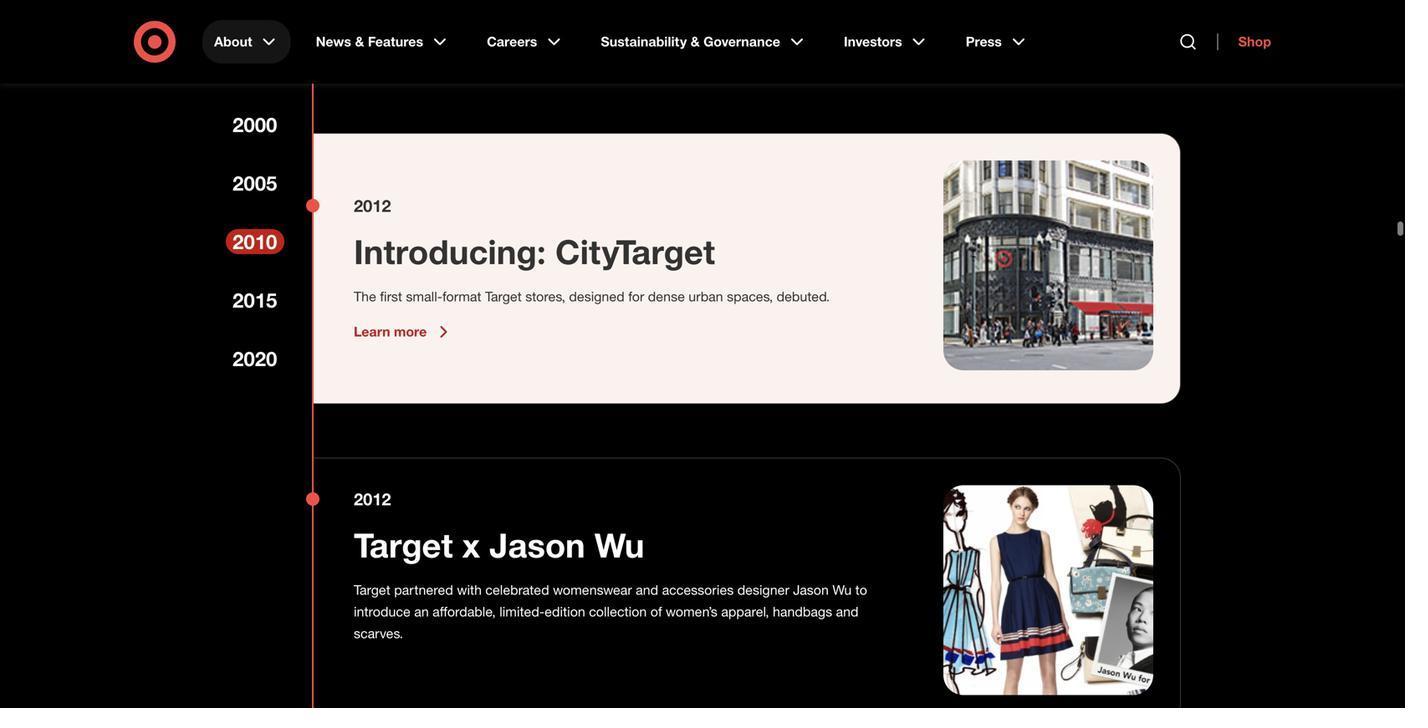 Task type: locate. For each thing, give the bounding box(es) containing it.
& inside news & features link
[[355, 33, 364, 50]]

2010 link
[[226, 229, 284, 254]]

1 vertical spatial target
[[354, 525, 453, 566]]

accessories
[[662, 582, 734, 599]]

jason
[[490, 525, 585, 566], [793, 582, 829, 599]]

introduce
[[354, 604, 411, 620]]

shop link
[[1218, 33, 1272, 50]]

wu up womenswear
[[595, 525, 645, 566]]

stores,
[[526, 289, 565, 305]]

designed
[[569, 289, 625, 305]]

2005
[[233, 171, 277, 195]]

& for features
[[355, 33, 364, 50]]

a busy street with people and cars image
[[944, 161, 1154, 371]]

1 horizontal spatial jason
[[793, 582, 829, 599]]

2 2012 from the top
[[354, 489, 391, 509]]

dense
[[648, 289, 685, 305]]

1 vertical spatial and
[[836, 604, 859, 620]]

2010
[[233, 230, 277, 254]]

more
[[394, 324, 427, 340]]

0 vertical spatial 2012
[[354, 196, 391, 216]]

1 horizontal spatial &
[[691, 33, 700, 50]]

x
[[462, 525, 480, 566]]

2015
[[233, 288, 277, 312]]

0 vertical spatial wu
[[595, 525, 645, 566]]

womenswear
[[553, 582, 632, 599]]

1 2012 from the top
[[354, 196, 391, 216]]

0 horizontal spatial wu
[[595, 525, 645, 566]]

sustainability & governance link
[[589, 20, 819, 64]]

and
[[636, 582, 658, 599], [836, 604, 859, 620]]

wu
[[595, 525, 645, 566], [833, 582, 852, 599]]

for
[[628, 289, 644, 305]]

1 horizontal spatial wu
[[833, 582, 852, 599]]

target for x
[[354, 525, 453, 566]]

celebrated
[[486, 582, 549, 599]]

and down to
[[836, 604, 859, 620]]

target inside "target partnered with celebrated womenswear and accessories designer jason wu to introduce an affordable, limited-edition collection of women's apparel, handbags and scarves."
[[354, 582, 390, 599]]

2012
[[354, 196, 391, 216], [354, 489, 391, 509]]

affordable,
[[433, 604, 496, 620]]

2 & from the left
[[691, 33, 700, 50]]

1 vertical spatial jason
[[793, 582, 829, 599]]

0 vertical spatial jason
[[490, 525, 585, 566]]

0 horizontal spatial &
[[355, 33, 364, 50]]

an
[[414, 604, 429, 620]]

2020
[[233, 347, 277, 371]]

and up the of
[[636, 582, 658, 599]]

jason up handbags
[[793, 582, 829, 599]]

2012 for the
[[354, 196, 391, 216]]

investors
[[844, 33, 902, 50]]

wu left to
[[833, 582, 852, 599]]

1 vertical spatial wu
[[833, 582, 852, 599]]

careers
[[487, 33, 537, 50]]

2020 link
[[226, 346, 284, 371]]

1 & from the left
[[355, 33, 364, 50]]

introducing: citytarget
[[354, 231, 715, 272]]

& right news at the top
[[355, 33, 364, 50]]

target
[[485, 289, 522, 305], [354, 525, 453, 566], [354, 582, 390, 599]]

jason up celebrated
[[490, 525, 585, 566]]

target right format
[[485, 289, 522, 305]]

1 horizontal spatial and
[[836, 604, 859, 620]]

about
[[214, 33, 252, 50]]

target up 'partnered'
[[354, 525, 453, 566]]

0 vertical spatial and
[[636, 582, 658, 599]]

first
[[380, 289, 402, 305]]

&
[[355, 33, 364, 50], [691, 33, 700, 50]]

handbags
[[773, 604, 832, 620]]

2 vertical spatial target
[[354, 582, 390, 599]]

wu inside "target partnered with celebrated womenswear and accessories designer jason wu to introduce an affordable, limited-edition collection of women's apparel, handbags and scarves."
[[833, 582, 852, 599]]

1 vertical spatial 2012
[[354, 489, 391, 509]]

& inside sustainability & governance link
[[691, 33, 700, 50]]

target up introduce
[[354, 582, 390, 599]]

news & features link
[[304, 20, 462, 64]]

& left the governance
[[691, 33, 700, 50]]



Task type: vqa. For each thing, say whether or not it's contained in the screenshot.
Careers link at the left top of page
yes



Task type: describe. For each thing, give the bounding box(es) containing it.
2000 link
[[226, 112, 284, 137]]

2005 link
[[226, 171, 284, 196]]

about link
[[202, 20, 291, 64]]

partnered
[[394, 582, 453, 599]]

format
[[442, 289, 481, 305]]

2015 link
[[226, 288, 284, 313]]

sustainability & governance
[[601, 33, 780, 50]]

learn more button
[[354, 322, 454, 342]]

scarves.
[[354, 626, 403, 642]]

urban
[[689, 289, 723, 305]]

citytarget
[[555, 231, 715, 272]]

a person wearing a blue dress image
[[944, 486, 1154, 696]]

the
[[354, 289, 376, 305]]

of
[[651, 604, 662, 620]]

governance
[[704, 33, 780, 50]]

& for governance
[[691, 33, 700, 50]]

press link
[[954, 20, 1041, 64]]

sustainability
[[601, 33, 687, 50]]

with
[[457, 582, 482, 599]]

the first small-format target stores, designed for dense urban spaces, debuted.
[[354, 289, 830, 305]]

small-
[[406, 289, 442, 305]]

shop
[[1239, 33, 1272, 50]]

careers link
[[475, 20, 576, 64]]

2012 for target
[[354, 489, 391, 509]]

designer
[[738, 582, 790, 599]]

jason inside "target partnered with celebrated womenswear and accessories designer jason wu to introduce an affordable, limited-edition collection of women's apparel, handbags and scarves."
[[793, 582, 829, 599]]

press
[[966, 33, 1002, 50]]

0 vertical spatial target
[[485, 289, 522, 305]]

collection
[[589, 604, 647, 620]]

target partnered with celebrated womenswear and accessories designer jason wu to introduce an affordable, limited-edition collection of women's apparel, handbags and scarves.
[[354, 582, 867, 642]]

learn
[[354, 324, 390, 340]]

investors link
[[832, 20, 941, 64]]

2000
[[233, 113, 277, 137]]

news & features
[[316, 33, 423, 50]]

news
[[316, 33, 351, 50]]

features
[[368, 33, 423, 50]]

debuted.
[[777, 289, 830, 305]]

edition
[[545, 604, 585, 620]]

0 horizontal spatial and
[[636, 582, 658, 599]]

0 horizontal spatial jason
[[490, 525, 585, 566]]

to
[[856, 582, 867, 599]]

spaces,
[[727, 289, 773, 305]]

limited-
[[500, 604, 545, 620]]

target x jason wu
[[354, 525, 645, 566]]

apparel,
[[721, 604, 769, 620]]

introducing: citytarget button
[[354, 231, 715, 273]]

women's
[[666, 604, 718, 620]]

target for partnered
[[354, 582, 390, 599]]

learn more
[[354, 324, 427, 340]]

introducing:
[[354, 231, 546, 272]]



